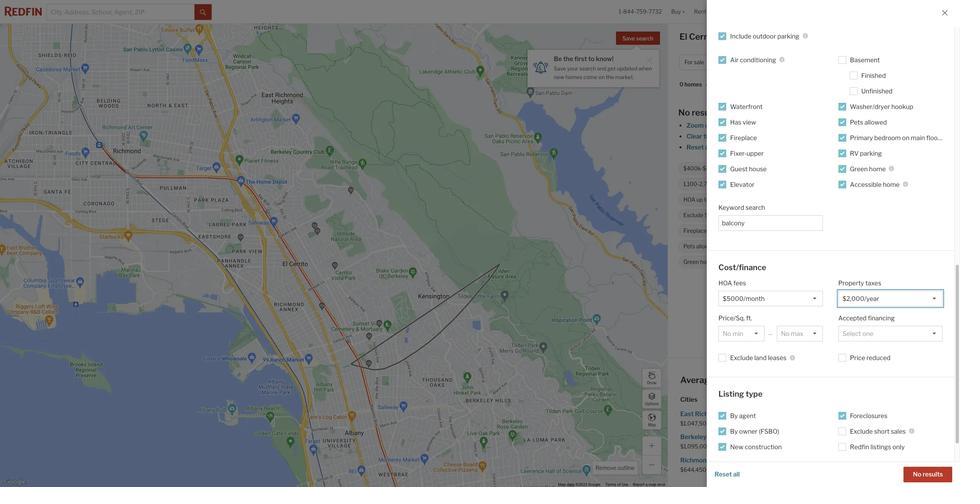 Task type: vqa. For each thing, say whether or not it's contained in the screenshot.
the some
no



Task type: locate. For each thing, give the bounding box(es) containing it.
$4.5m left remove $400k-$4.5m image
[[703, 165, 720, 172]]

homes up the 'reset all' at the right bottom of page
[[712, 457, 732, 465]]

bedroom
[[875, 134, 902, 142], [750, 228, 773, 235]]

land for townhouse,
[[856, 165, 867, 172]]

$400k- inside button
[[728, 59, 748, 66]]

1 horizontal spatial ca
[[831, 376, 843, 386]]

reset up neighborhoods element
[[715, 471, 733, 479]]

1-844-759-7732
[[619, 8, 662, 15]]

for sale button
[[680, 55, 720, 70]]

save inside save your search and get updated when new homes come on the market.
[[554, 66, 566, 72]]

1 vertical spatial studio+
[[741, 165, 761, 172]]

hoa left up
[[684, 197, 696, 203]]

1 vertical spatial hoa
[[719, 280, 733, 287]]

elevator up $5,000/month on the right top of page
[[731, 181, 755, 189]]

0 horizontal spatial main
[[782, 228, 794, 235]]

el cerrito, ca homes for sale
[[680, 32, 799, 42]]

map down 'out'
[[715, 133, 728, 140]]

under
[[788, 181, 802, 188]]

the down get at the right of the page
[[606, 74, 615, 80]]

0 horizontal spatial search
[[580, 66, 596, 72]]

average home prices near el cerrito, ca
[[681, 376, 843, 386]]

save for save your search and get updated when new homes come on the market.
[[554, 66, 566, 72]]

homes inside zoom out clear the map boundary reset all filters or remove one of your filters below to see more homes
[[871, 144, 890, 151]]

for inside berkeley homes for sale $1,095,000
[[730, 434, 738, 442]]

agent
[[740, 413, 757, 420]]

search inside button
[[637, 35, 654, 42]]

washer/dryer down primary bedroom on main
[[737, 243, 772, 250]]

new construction
[[731, 444, 782, 451]]

1 vertical spatial guest house
[[814, 243, 846, 250]]

elevator up the "taxes"
[[867, 243, 888, 250]]

1 horizontal spatial your
[[783, 144, 796, 151]]

1 horizontal spatial pets allowed
[[851, 119, 888, 126]]

1 vertical spatial ca
[[831, 376, 843, 386]]

0 vertical spatial waterfront
[[731, 103, 763, 111]]

0 horizontal spatial guest
[[731, 166, 748, 173]]

land left leases
[[755, 355, 767, 362]]

the inside zoom out clear the map boundary reset all filters or remove one of your filters below to see more homes
[[704, 133, 714, 140]]

filters down clear the map boundary button
[[714, 144, 731, 151]]

0 vertical spatial save
[[623, 35, 636, 42]]

guest house down the fixer-upper
[[731, 166, 767, 173]]

to right up
[[705, 197, 710, 203]]

sale up listings
[[881, 434, 893, 442]]

City, Address, School, Agent, ZIP search field
[[47, 4, 195, 20]]

1 horizontal spatial bedroom
[[875, 134, 902, 142]]

air conditioning
[[731, 56, 777, 64]]

on down and
[[599, 74, 605, 80]]

reset inside zoom out clear the map boundary reset all filters or remove one of your filters below to see more homes
[[687, 144, 704, 151]]

1 vertical spatial land
[[755, 355, 767, 362]]

0 horizontal spatial primary
[[728, 228, 748, 235]]

map region
[[0, 3, 744, 488]]

remove
[[596, 465, 617, 472]]

sale inside berkeley homes for sale $1,095,000
[[740, 434, 751, 442]]

ca up cities 'heading'
[[831, 376, 843, 386]]

all inside button
[[734, 471, 740, 479]]

$400k-$4.5m inside button
[[728, 59, 765, 66]]

sale inside homes for sale $629,000
[[868, 411, 879, 418]]

for up (fsbo)
[[773, 411, 781, 418]]

search down 759-
[[637, 35, 654, 42]]

remove studio+ image
[[765, 167, 769, 171]]

waterfront down 'remove no private pool' icon
[[815, 228, 844, 235]]

0 vertical spatial land
[[856, 165, 867, 172]]

0 vertical spatial no results
[[679, 108, 721, 118]]

map for map
[[648, 423, 656, 428]]

homes up redfin listings only
[[850, 434, 870, 442]]

the up reset all filters button
[[704, 133, 714, 140]]

1 vertical spatial no results
[[914, 471, 944, 479]]

allowed up primary bedroom on main floor
[[865, 119, 888, 126]]

1 horizontal spatial elevator
[[867, 243, 888, 250]]

by for by agent
[[731, 413, 738, 420]]

all
[[706, 144, 712, 151], [734, 471, 740, 479]]

0 horizontal spatial parking
[[778, 33, 800, 40]]

washer/dryer hookup down primary bedroom on main
[[737, 243, 793, 250]]

el up for
[[680, 32, 688, 42]]

homes inside berkeley homes for sale $1,095,000
[[709, 434, 729, 442]]

el right near
[[789, 376, 796, 386]]

primary up more
[[851, 134, 874, 142]]

allowed down 55+
[[697, 243, 716, 250]]

0 vertical spatial elevator
[[731, 181, 755, 189]]

for inside homes for sale $629,000
[[858, 411, 866, 418]]

1 horizontal spatial cerrito,
[[798, 376, 829, 386]]

homes inside save your search and get updated when new homes come on the market.
[[566, 74, 583, 80]]

townhouse,
[[781, 59, 812, 66], [825, 165, 855, 172]]

1 horizontal spatial townhouse,
[[825, 165, 855, 172]]

home up redfin link
[[765, 259, 779, 266]]

0 vertical spatial $400k-$4.5m
[[728, 59, 765, 66]]

near
[[769, 376, 787, 386]]

green home left remove green home icon
[[684, 259, 715, 266]]

no results inside button
[[914, 471, 944, 479]]

contract/pending
[[804, 181, 848, 188]]

1 by from the top
[[731, 413, 738, 420]]

hoa fees
[[719, 280, 747, 287]]

1 vertical spatial save
[[554, 66, 566, 72]]

your right one at top
[[783, 144, 796, 151]]

map data ©2023 google
[[559, 483, 601, 487]]

save up the new
[[554, 66, 566, 72]]

$400k- up 1,100-
[[684, 165, 703, 172]]

2 horizontal spatial no
[[914, 471, 922, 479]]

1 vertical spatial waterfront
[[815, 228, 844, 235]]

waterfront up view
[[731, 103, 763, 111]]

remove green home image
[[719, 260, 723, 265]]

no results button
[[904, 468, 953, 483]]

terms of use link
[[606, 483, 629, 487]]

green left the remove townhouse, land icon
[[851, 166, 868, 173]]

pets allowed
[[851, 119, 888, 126], [684, 243, 716, 250]]

1 horizontal spatial allowed
[[865, 119, 888, 126]]

reset down clear
[[687, 144, 704, 151]]

sale up new
[[740, 434, 751, 442]]

reset all filters button
[[687, 144, 731, 151]]

property
[[839, 280, 865, 287]]

homes up $629,000
[[837, 411, 857, 418]]

0 vertical spatial $400k-
[[728, 59, 748, 66]]

by down east richmond heights homes for sale $1,047,500
[[731, 428, 738, 436]]

0
[[680, 81, 684, 88]]

sale down cities 'heading'
[[782, 411, 794, 418]]

1 horizontal spatial hookup
[[892, 103, 914, 111]]

search for save search
[[637, 35, 654, 42]]

$4.5m inside button
[[748, 59, 765, 66]]

your inside zoom out clear the map boundary reset all filters or remove one of your filters below to see more homes
[[783, 144, 796, 151]]

save for save search
[[623, 35, 636, 42]]

redfin up san francisco homes for sale
[[851, 444, 870, 451]]

0 vertical spatial on
[[599, 74, 605, 80]]

list box for property taxes
[[839, 291, 943, 307]]

1 horizontal spatial washer/dryer hookup
[[851, 103, 914, 111]]

homes inside east richmond heights homes for sale $1,047,500
[[752, 411, 771, 418]]

private
[[780, 212, 798, 219]]

el for el cerrito, ca homes for sale
[[680, 32, 688, 42]]

map inside button
[[648, 423, 656, 428]]

$400k-$4.5m for remove $400k-$4.5m icon
[[728, 59, 765, 66]]

0 horizontal spatial ca
[[722, 32, 735, 42]]

rv
[[851, 150, 859, 157]]

fireplace down 55+
[[684, 228, 707, 235]]

bedroom up rv parking
[[875, 134, 902, 142]]

1 vertical spatial cerrito,
[[798, 376, 829, 386]]

ba
[[874, 59, 881, 66]]

1 horizontal spatial of
[[776, 144, 782, 151]]

townhouse, for townhouse, land
[[825, 165, 855, 172]]

land left the remove townhouse, land icon
[[856, 165, 867, 172]]

0 homes •
[[680, 81, 708, 88]]

map right a
[[649, 483, 657, 487]]

sale up exclude short sales
[[868, 411, 879, 418]]

1 horizontal spatial green
[[851, 166, 868, 173]]

0 vertical spatial main
[[912, 134, 926, 142]]

$400k- for remove $400k-$4.5m image
[[684, 165, 703, 172]]

list box
[[719, 291, 823, 307], [839, 291, 943, 307], [719, 326, 765, 342], [777, 326, 823, 342], [839, 326, 943, 342]]

accessible up fees
[[736, 259, 764, 266]]

list box for hoa fees
[[719, 291, 823, 307]]

1 vertical spatial search
[[580, 66, 596, 72]]

to
[[589, 55, 595, 63], [835, 144, 841, 151], [705, 197, 710, 203]]

homes inside kensington homes for sale $1,849,000
[[850, 434, 870, 442]]

a
[[646, 483, 648, 487]]

0 horizontal spatial accessible home
[[736, 259, 779, 266]]

bedroom down e.g. office, balcony, modern text box
[[750, 228, 773, 235]]

reset
[[687, 144, 704, 151], [715, 471, 733, 479]]

include outdoor parking
[[731, 33, 800, 40]]

$400k- down el cerrito, ca homes for sale
[[728, 59, 748, 66]]

townhouse, left the land
[[781, 59, 812, 66]]

2 vertical spatial no
[[914, 471, 922, 479]]

save
[[623, 35, 636, 42], [554, 66, 566, 72]]

land
[[813, 59, 826, 66]]

1 vertical spatial all
[[734, 471, 740, 479]]

townhouse, inside button
[[781, 59, 812, 66]]

0 vertical spatial accessible
[[851, 181, 882, 189]]

ca left the homes
[[722, 32, 735, 42]]

cities
[[681, 397, 698, 404]]

1 vertical spatial accessible
[[736, 259, 764, 266]]

richmond up "$644,450"
[[681, 457, 711, 465]]

east
[[681, 411, 694, 418]]

search inside save your search and get updated when new homes come on the market.
[[580, 66, 596, 72]]

remove exclude 55+ communities image
[[754, 213, 759, 218]]

green left remove green home icon
[[684, 259, 700, 266]]

sale inside richmond homes for sale $644,450
[[743, 457, 755, 465]]

townhouse, land button
[[776, 55, 834, 70]]

studio+ inside button
[[842, 59, 862, 66]]

save inside button
[[623, 35, 636, 42]]

(fsbo)
[[759, 428, 780, 436]]

main left remove primary bedroom on main icon
[[782, 228, 794, 235]]

0 vertical spatial green
[[851, 166, 868, 173]]

accessible home down the remove townhouse, land icon
[[851, 181, 900, 189]]

richmond
[[696, 411, 726, 418], [681, 457, 711, 465]]

1 horizontal spatial map
[[648, 423, 656, 428]]

studio+ for studio+
[[741, 165, 761, 172]]

map left data
[[559, 483, 566, 487]]

0 horizontal spatial waterfront
[[731, 103, 763, 111]]

upper
[[747, 150, 764, 157]]

clear
[[687, 133, 703, 140]]

0 horizontal spatial green home
[[684, 259, 715, 266]]

for up exclude short sales
[[858, 411, 866, 418]]

1 vertical spatial $400k-
[[684, 165, 703, 172]]

terms
[[606, 483, 617, 487]]

your down first
[[568, 66, 579, 72]]

0 horizontal spatial house
[[750, 166, 767, 173]]

updated
[[617, 66, 638, 72]]

exclude for exclude 55+ communities
[[684, 212, 704, 219]]

save your search and get updated when new homes come on the market.
[[554, 66, 653, 80]]

0 vertical spatial reset
[[687, 144, 704, 151]]

0 horizontal spatial hookup
[[774, 243, 793, 250]]

terms of use
[[606, 483, 629, 487]]

1 vertical spatial townhouse,
[[825, 165, 855, 172]]

for up new
[[730, 434, 738, 442]]

0 horizontal spatial no results
[[679, 108, 721, 118]]

0 horizontal spatial land
[[755, 355, 767, 362]]

for inside richmond homes for sale $644,450
[[733, 457, 742, 465]]

0 vertical spatial pets
[[851, 119, 864, 126]]

for down listings
[[878, 457, 887, 465]]

0 vertical spatial map
[[648, 423, 656, 428]]

primary bedroom on main floor
[[851, 134, 941, 142]]

on down e.g. office, balcony, modern text box
[[774, 228, 780, 235]]

to right first
[[589, 55, 595, 63]]

for
[[767, 32, 779, 42], [773, 411, 781, 418], [858, 411, 866, 418], [730, 434, 738, 442], [871, 434, 879, 442], [733, 457, 742, 465], [878, 457, 887, 465]]

exclude up the prices
[[731, 355, 754, 362]]

0 vertical spatial redfin
[[770, 286, 789, 294]]

$629,000
[[815, 421, 841, 427]]

1-844-759-7732 link
[[619, 8, 662, 15]]

2 by from the top
[[731, 428, 738, 436]]

0 vertical spatial house
[[750, 166, 767, 173]]

to inside zoom out clear the map boundary reset all filters or remove one of your filters below to see more homes
[[835, 144, 841, 151]]

1 horizontal spatial fireplace
[[731, 134, 758, 142]]

accessible home up fees
[[736, 259, 779, 266]]

1 vertical spatial richmond
[[681, 457, 711, 465]]

homes down primary bedroom on main floor
[[871, 144, 890, 151]]

0 horizontal spatial $4.5m
[[703, 165, 720, 172]]

0 horizontal spatial reset
[[687, 144, 704, 151]]

one
[[763, 144, 774, 151]]

main for primary bedroom on main
[[782, 228, 794, 235]]

0 vertical spatial washer/dryer hookup
[[851, 103, 914, 111]]

list box up financing
[[839, 291, 943, 307]]

ft.
[[724, 181, 730, 188], [747, 315, 753, 322]]

1 vertical spatial map
[[649, 483, 657, 487]]

redfin left california at right
[[770, 286, 789, 294]]

basement
[[851, 56, 881, 64]]

studio+ / 4+ ba
[[842, 59, 881, 66]]

google image
[[2, 478, 28, 488]]

for up redfin listings only
[[871, 434, 879, 442]]

1 horizontal spatial hoa
[[719, 280, 733, 287]]

$1,047,500
[[681, 421, 711, 427]]

el cerrito
[[832, 286, 859, 294]]

exclude left 55+
[[684, 212, 704, 219]]

of inside zoom out clear the map boundary reset all filters or remove one of your filters below to see more homes
[[776, 144, 782, 151]]

washer/dryer hookup down unfinished
[[851, 103, 914, 111]]

pets allowed down 55+
[[684, 243, 716, 250]]

cerrito,
[[690, 32, 720, 42], [798, 376, 829, 386]]

el left cerrito
[[832, 286, 838, 294]]

1 horizontal spatial results
[[923, 471, 944, 479]]

0 vertical spatial by
[[731, 413, 738, 420]]

1 vertical spatial $400k-$4.5m
[[684, 165, 720, 172]]

list box down fees
[[719, 291, 823, 307]]

list box for accepted financing
[[839, 326, 943, 342]]

0 vertical spatial hookup
[[892, 103, 914, 111]]

$4.5m for remove $400k-$4.5m icon
[[748, 59, 765, 66]]

fireplace up remove
[[731, 134, 758, 142]]

hoa for hoa fees
[[719, 280, 733, 287]]

0 vertical spatial results
[[692, 108, 721, 118]]

for down new
[[733, 457, 742, 465]]

0 horizontal spatial save
[[554, 66, 566, 72]]

$4.5m
[[748, 59, 765, 66], [703, 165, 720, 172]]

1-
[[619, 8, 624, 15]]

on for primary bedroom on main
[[774, 228, 780, 235]]

be the first to know! dialog
[[528, 45, 660, 87]]

townhouse, up contract/pending
[[825, 165, 855, 172]]

ft. right price/sq.
[[747, 315, 753, 322]]

sale inside east richmond heights homes for sale $1,047,500
[[782, 411, 794, 418]]

2 horizontal spatial the
[[704, 133, 714, 140]]

the right be
[[564, 55, 574, 63]]

0 vertical spatial your
[[568, 66, 579, 72]]

of right one at top
[[776, 144, 782, 151]]

land
[[856, 165, 867, 172], [755, 355, 767, 362]]

homes right 0
[[685, 81, 703, 88]]

report
[[634, 483, 645, 487]]

0 vertical spatial guest house
[[731, 166, 767, 173]]

see
[[842, 144, 853, 151]]

homes down redfin listings only
[[857, 457, 877, 465]]

richmond up $1,047,500
[[696, 411, 726, 418]]

guest right remove $400k-$4.5m image
[[731, 166, 748, 173]]

filters
[[714, 144, 731, 151], [798, 144, 814, 151]]

parking up the remove townhouse, land icon
[[861, 150, 883, 157]]

hookup down unfinished
[[892, 103, 914, 111]]

pets allowed up more
[[851, 119, 888, 126]]

hoa left fees
[[719, 280, 733, 287]]

sale inside for sale button
[[695, 59, 705, 66]]

ca
[[722, 32, 735, 42], [831, 376, 843, 386]]

and
[[598, 66, 607, 72]]

0 horizontal spatial hoa
[[684, 197, 696, 203]]

homes up 'by owner (fsbo)'
[[752, 411, 771, 418]]

primary down communities
[[728, 228, 748, 235]]

remove townhouse, land image
[[871, 167, 876, 171]]

0 vertical spatial all
[[706, 144, 712, 151]]

sale down new construction
[[743, 457, 755, 465]]

accessible down the remove townhouse, land icon
[[851, 181, 882, 189]]

0 vertical spatial ft.
[[724, 181, 730, 188]]

1 horizontal spatial filters
[[798, 144, 814, 151]]

$400k-$4.5m button
[[723, 55, 773, 70]]

list box down financing
[[839, 326, 943, 342]]

0 vertical spatial $4.5m
[[748, 59, 765, 66]]

0 vertical spatial of
[[776, 144, 782, 151]]

0 horizontal spatial pets allowed
[[684, 243, 716, 250]]

unfinished
[[862, 88, 893, 95]]

out
[[706, 122, 715, 129]]

homes up $1,095,000
[[709, 434, 729, 442]]

outdoor
[[753, 33, 777, 40]]

house
[[750, 166, 767, 173], [831, 243, 846, 250]]

hoa
[[684, 197, 696, 203], [719, 280, 733, 287]]

filters left below
[[798, 144, 814, 151]]

1 vertical spatial house
[[831, 243, 846, 250]]

townhouse, for townhouse, land
[[781, 59, 812, 66]]

el cerrito link
[[832, 286, 859, 294]]

parking right outdoor
[[778, 33, 800, 40]]

1 horizontal spatial el
[[789, 376, 796, 386]]

$400k-$4.5m for remove $400k-$4.5m image
[[684, 165, 720, 172]]

sale down only
[[888, 457, 900, 465]]

search up remove exclude 55+ communities image
[[746, 204, 766, 212]]

844-
[[624, 8, 637, 15]]

market.
[[616, 74, 635, 80]]

green home down rv parking
[[851, 166, 886, 173]]

0 vertical spatial to
[[589, 55, 595, 63]]

1 vertical spatial el
[[832, 286, 838, 294]]

homes for sale link
[[815, 409, 944, 420]]



Task type: describe. For each thing, give the bounding box(es) containing it.
home right remove coming soon, under contract/pending image
[[884, 181, 900, 189]]

finished
[[862, 72, 887, 79]]

0 vertical spatial accessible home
[[851, 181, 900, 189]]

reset all button
[[715, 468, 740, 483]]

remove coming soon, under contract/pending image
[[853, 182, 858, 187]]

studio+ / 4+ ba button
[[837, 55, 889, 70]]

neighborhoods element
[[681, 485, 727, 488]]

hoa for hoa up to $5,000/month
[[684, 197, 696, 203]]

average
[[681, 376, 715, 386]]

redfin for redfin link
[[770, 286, 789, 294]]

0 horizontal spatial results
[[692, 108, 721, 118]]

primary bedroom on main
[[728, 228, 794, 235]]

home down rv parking
[[870, 166, 886, 173]]

1 horizontal spatial no
[[771, 212, 779, 219]]

coming
[[752, 181, 772, 188]]

communities
[[716, 212, 750, 219]]

1 vertical spatial allowed
[[697, 243, 716, 250]]

ad region
[[673, 307, 957, 342]]

2 vertical spatial el
[[789, 376, 796, 386]]

fixer-upper
[[731, 150, 764, 157]]

list box down "price/sq. ft."
[[719, 326, 765, 342]]

0 vertical spatial pets allowed
[[851, 119, 888, 126]]

sq.
[[716, 181, 723, 188]]

map for map data ©2023 google
[[559, 483, 566, 487]]

for
[[685, 59, 693, 66]]

0 vertical spatial guest
[[731, 166, 748, 173]]

2 filters from the left
[[798, 144, 814, 151]]

studio+ for studio+ / 4+ ba
[[842, 59, 862, 66]]

zoom
[[687, 122, 704, 129]]

for inside east richmond heights homes for sale $1,047,500
[[773, 411, 781, 418]]

san
[[815, 457, 826, 465]]

0 vertical spatial allowed
[[865, 119, 888, 126]]

redfin listings only
[[851, 444, 905, 451]]

on inside save your search and get updated when new homes come on the market.
[[599, 74, 605, 80]]

coming soon, under contract/pending
[[752, 181, 848, 188]]

remove $400k-$4.5m image
[[763, 60, 767, 65]]

main for primary bedroom on main floor
[[912, 134, 926, 142]]

•
[[706, 82, 708, 88]]

land for exclude
[[755, 355, 767, 362]]

el for el cerrito
[[832, 286, 838, 294]]

primary for primary bedroom on main
[[728, 228, 748, 235]]

draw
[[648, 381, 657, 385]]

0 horizontal spatial pets
[[684, 243, 696, 250]]

cerrito
[[839, 286, 859, 294]]

sale inside kensington homes for sale $1,849,000
[[881, 434, 893, 442]]

by for by owner (fsbo)
[[731, 428, 738, 436]]

on for primary bedroom on main floor
[[903, 134, 910, 142]]

your inside save your search and get updated when new homes come on the market.
[[568, 66, 579, 72]]

remove studio+ / 4+ ba image
[[878, 60, 883, 65]]

0 horizontal spatial cerrito,
[[690, 32, 720, 42]]

zoom out clear the map boundary reset all filters or remove one of your filters below to see more homes
[[687, 122, 890, 151]]

results inside button
[[923, 471, 944, 479]]

for left sale
[[767, 32, 779, 42]]

submit search image
[[200, 9, 206, 15]]

owner
[[740, 428, 758, 436]]

use
[[622, 483, 629, 487]]

$1,095,000
[[681, 444, 711, 450]]

55+
[[705, 212, 715, 219]]

1,100-
[[684, 181, 700, 188]]

kensington homes for sale $1,849,000
[[815, 434, 893, 450]]

0 vertical spatial washer/dryer
[[851, 103, 891, 111]]

1 vertical spatial washer/dryer
[[737, 243, 772, 250]]

reset inside the "reset all" button
[[715, 471, 733, 479]]

0 horizontal spatial green
[[684, 259, 700, 266]]

1 vertical spatial accessible home
[[736, 259, 779, 266]]

1 vertical spatial pets allowed
[[684, 243, 716, 250]]

california
[[797, 286, 825, 294]]

more
[[854, 144, 869, 151]]

cities heading
[[681, 396, 948, 405]]

primary for primary bedroom on main floor
[[851, 134, 874, 142]]

price/sq.
[[719, 315, 745, 322]]

exclude for exclude land leases
[[731, 355, 754, 362]]

/
[[863, 59, 865, 66]]

type
[[746, 390, 763, 399]]

the inside save your search and get updated when new homes come on the market.
[[606, 74, 615, 80]]

listing type
[[719, 390, 763, 399]]

1 horizontal spatial ft.
[[747, 315, 753, 322]]

$4.5m for remove $400k-$4.5m image
[[703, 165, 720, 172]]

no inside button
[[914, 471, 922, 479]]

listings
[[871, 444, 892, 451]]

list box right "—"
[[777, 326, 823, 342]]

1 vertical spatial elevator
[[867, 243, 888, 250]]

report a map error
[[634, 483, 666, 487]]

1 horizontal spatial guest
[[814, 243, 830, 250]]

for sale
[[685, 59, 705, 66]]

richmond inside east richmond heights homes for sale $1,047,500
[[696, 411, 726, 418]]

e.g. office, balcony, modern text field
[[723, 220, 820, 227]]

0 horizontal spatial accessible
[[736, 259, 764, 266]]

remove outline
[[596, 465, 635, 472]]

0 vertical spatial green home
[[851, 166, 886, 173]]

all inside zoom out clear the map boundary reset all filters or remove one of your filters below to see more homes
[[706, 144, 712, 151]]

$5,000/month
[[711, 197, 749, 203]]

data
[[567, 483, 575, 487]]

home left remove green home icon
[[701, 259, 715, 266]]

1 horizontal spatial accessible
[[851, 181, 882, 189]]

remove primary bedroom on main image
[[798, 229, 803, 234]]

remove $400k-$4.5m image
[[724, 167, 729, 171]]

0 horizontal spatial the
[[564, 55, 574, 63]]

sales
[[892, 428, 906, 436]]

search for keyword search
[[746, 204, 766, 212]]

bedroom for primary bedroom on main
[[750, 228, 773, 235]]

listing
[[719, 390, 745, 399]]

know!
[[596, 55, 614, 63]]

air
[[731, 56, 739, 64]]

rv parking
[[851, 150, 883, 157]]

0 horizontal spatial guest house
[[731, 166, 767, 173]]

0 horizontal spatial ft.
[[724, 181, 730, 188]]

2 vertical spatial to
[[705, 197, 710, 203]]

0 vertical spatial parking
[[778, 33, 800, 40]]

has
[[731, 119, 742, 126]]

cost/finance
[[719, 263, 767, 272]]

1 vertical spatial hookup
[[774, 243, 793, 250]]

bedroom for primary bedroom on main floor
[[875, 134, 902, 142]]

1 vertical spatial washer/dryer hookup
[[737, 243, 793, 250]]

be the first to know!
[[554, 55, 614, 63]]

—
[[769, 331, 774, 338]]

financing
[[869, 315, 895, 322]]

0 horizontal spatial map
[[649, 483, 657, 487]]

map inside zoom out clear the map boundary reset all filters or remove one of your filters below to see more homes
[[715, 133, 728, 140]]

homes inside homes for sale $629,000
[[837, 411, 857, 418]]

soon,
[[773, 181, 786, 188]]

1 vertical spatial of
[[618, 483, 621, 487]]

759-
[[637, 8, 649, 15]]

0 vertical spatial no
[[679, 108, 691, 118]]

zoom out button
[[687, 122, 716, 129]]

or
[[733, 144, 739, 151]]

©2023
[[576, 483, 588, 487]]

1 vertical spatial parking
[[861, 150, 883, 157]]

for inside kensington homes for sale $1,849,000
[[871, 434, 879, 442]]

include
[[731, 33, 752, 40]]

exclude for exclude short sales
[[851, 428, 874, 436]]

homes inside richmond homes for sale $644,450
[[712, 457, 732, 465]]

keyword search
[[719, 204, 766, 212]]

home up the listing
[[717, 376, 740, 386]]

to inside dialog
[[589, 55, 595, 63]]

keyword
[[719, 204, 745, 212]]

prices
[[742, 376, 767, 386]]

floor
[[927, 134, 941, 142]]

richmond homes for sale $644,450
[[681, 457, 755, 474]]

0 horizontal spatial fireplace
[[684, 228, 707, 235]]

options button
[[643, 390, 662, 409]]

new
[[731, 444, 744, 451]]

below
[[816, 144, 833, 151]]

remove
[[740, 144, 762, 151]]

1 filters from the left
[[714, 144, 731, 151]]

redfin for redfin listings only
[[851, 444, 870, 451]]

exclude land leases
[[731, 355, 787, 362]]

no private pool
[[771, 212, 810, 219]]

berkeley homes for sale $1,095,000
[[681, 434, 751, 450]]

0 vertical spatial fireplace
[[731, 134, 758, 142]]

townhouse, land
[[781, 59, 826, 66]]

when
[[639, 66, 653, 72]]

remove outline button
[[593, 462, 638, 475]]

price
[[851, 355, 866, 362]]

google
[[589, 483, 601, 487]]

san francisco homes for sale
[[815, 457, 900, 465]]

$400k- for remove $400k-$4.5m icon
[[728, 59, 748, 66]]

homes inside 0 homes •
[[685, 81, 703, 88]]

$644,450
[[681, 467, 707, 474]]

$1,849,000
[[815, 444, 845, 450]]

richmond inside richmond homes for sale $644,450
[[681, 457, 711, 465]]

1 horizontal spatial guest house
[[814, 243, 846, 250]]

remove no private pool image
[[814, 213, 818, 218]]

heights
[[727, 411, 750, 418]]

outline
[[618, 465, 635, 472]]

berkeley
[[681, 434, 707, 442]]

conditioning
[[741, 56, 777, 64]]

price reduced
[[851, 355, 891, 362]]

remove 1,100-2,750 sq. ft. image
[[735, 182, 739, 187]]

first
[[575, 55, 587, 63]]

0 vertical spatial ca
[[722, 32, 735, 42]]



